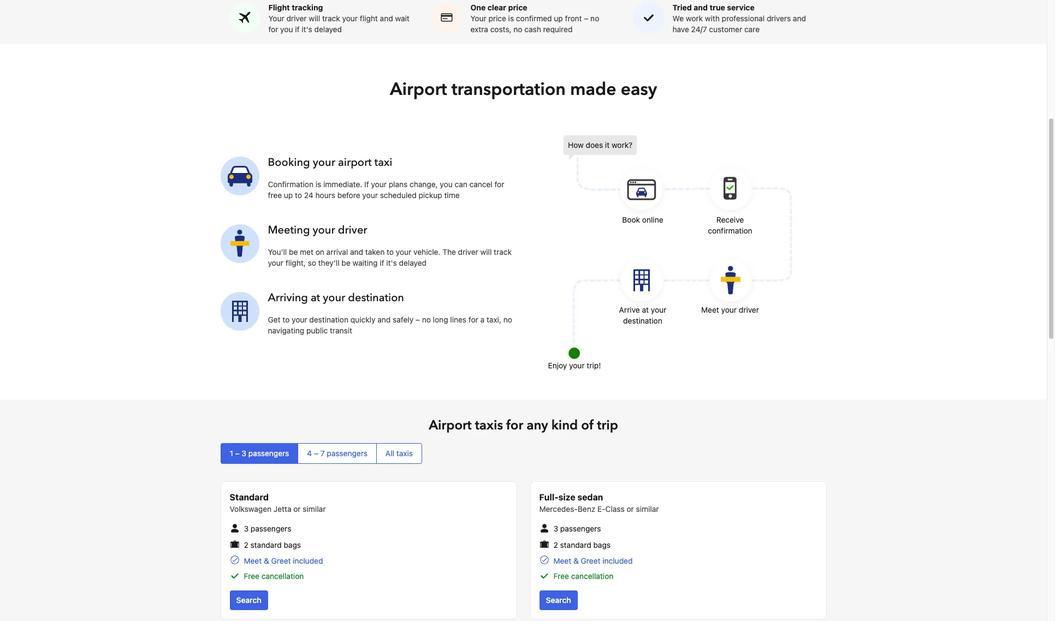 Task type: vqa. For each thing, say whether or not it's contained in the screenshot.


Task type: locate. For each thing, give the bounding box(es) containing it.
price
[[508, 3, 528, 12], [489, 14, 507, 23]]

1 horizontal spatial standard
[[560, 541, 592, 550]]

1 included from the left
[[293, 557, 323, 566]]

up
[[554, 14, 563, 23], [284, 191, 293, 200]]

1 horizontal spatial at
[[642, 306, 649, 315]]

vehicle.
[[414, 248, 441, 257]]

0 vertical spatial delayed
[[314, 25, 342, 34]]

destination for get to your destination quickly and safely – no long lines for a taxi, no navigating public transit
[[310, 316, 349, 325]]

long
[[433, 316, 448, 325]]

1 horizontal spatial &
[[574, 557, 579, 566]]

0 vertical spatial price
[[508, 3, 528, 12]]

will inside flight tracking your driver will track your flight and wait for you if it's delayed
[[309, 14, 320, 23]]

delayed down tracking at the left of page
[[314, 25, 342, 34]]

volkswagen
[[230, 505, 272, 514]]

0 horizontal spatial 2 standard bags
[[244, 541, 301, 550]]

will right the
[[481, 248, 492, 257]]

1 cancellation from the left
[[262, 572, 304, 581]]

0 vertical spatial to
[[295, 191, 302, 200]]

meet & greet included down benz
[[554, 557, 633, 566]]

if down tracking at the left of page
[[295, 25, 300, 34]]

1 bags from the left
[[284, 541, 301, 550]]

booking
[[268, 155, 310, 170]]

passengers right the 1
[[249, 449, 289, 459]]

you up time
[[440, 180, 453, 189]]

0 horizontal spatial track
[[322, 14, 340, 23]]

1 3 passengers from the left
[[244, 525, 291, 534]]

if inside flight tracking your driver will track your flight and wait for you if it's delayed
[[295, 25, 300, 34]]

destination inside get to your destination quickly and safely – no long lines for a taxi, no navigating public transit
[[310, 316, 349, 325]]

3 passengers
[[244, 525, 291, 534], [554, 525, 601, 534]]

class
[[606, 505, 625, 514]]

2 standard bags down benz
[[554, 541, 611, 550]]

1 horizontal spatial you
[[440, 180, 453, 189]]

0 horizontal spatial search button
[[230, 591, 268, 611]]

at inside arrive at your destination
[[642, 306, 649, 315]]

similar
[[303, 505, 326, 514], [636, 505, 659, 514]]

1 horizontal spatial up
[[554, 14, 563, 23]]

if
[[295, 25, 300, 34], [380, 259, 384, 268]]

2 similar from the left
[[636, 505, 659, 514]]

1 search button from the left
[[230, 591, 268, 611]]

is up costs,
[[509, 14, 514, 23]]

0 vertical spatial you
[[280, 25, 293, 34]]

2 included from the left
[[603, 557, 633, 566]]

0 horizontal spatial will
[[309, 14, 320, 23]]

0 vertical spatial up
[[554, 14, 563, 23]]

e-
[[598, 505, 606, 514]]

bags down e- at the right bottom
[[594, 541, 611, 550]]

it's down tracking at the left of page
[[302, 25, 312, 34]]

kind
[[552, 417, 578, 435]]

2 down mercedes-
[[554, 541, 558, 550]]

it's inside you'll be met on arrival and taken to your vehicle. the driver will track your flight, so they'll be waiting if it's delayed
[[387, 259, 397, 268]]

passengers down jetta
[[251, 525, 291, 534]]

1 horizontal spatial be
[[342, 259, 351, 268]]

meet
[[702, 306, 720, 315], [244, 557, 262, 566], [554, 557, 572, 566]]

will down tracking at the left of page
[[309, 14, 320, 23]]

1 horizontal spatial free cancellation
[[554, 572, 614, 581]]

1 horizontal spatial 3 passengers
[[554, 525, 601, 534]]

book online
[[623, 216, 664, 225]]

24/7
[[692, 25, 707, 34]]

care
[[745, 25, 760, 34]]

1 horizontal spatial free
[[554, 572, 569, 581]]

0 horizontal spatial your
[[269, 14, 285, 23]]

2 2 standard bags from the left
[[554, 541, 611, 550]]

1 vertical spatial up
[[284, 191, 293, 200]]

1 or from the left
[[294, 505, 301, 514]]

1 vertical spatial if
[[380, 259, 384, 268]]

free cancellation
[[244, 572, 304, 581], [554, 572, 614, 581]]

up inside confirmation is immediate. if your plans change, you can cancel for free up to 24 hours before your scheduled pickup time
[[284, 191, 293, 200]]

standard down benz
[[560, 541, 592, 550]]

0 horizontal spatial free
[[244, 572, 260, 581]]

2 free from the left
[[554, 572, 569, 581]]

track inside you'll be met on arrival and taken to your vehicle. the driver will track your flight, so they'll be waiting if it's delayed
[[494, 248, 512, 257]]

for right 'cancel'
[[495, 180, 505, 189]]

destination up quickly
[[348, 291, 404, 306]]

if down taken
[[380, 259, 384, 268]]

1 vertical spatial it's
[[387, 259, 397, 268]]

cash
[[525, 25, 541, 34]]

cancellation for sedan
[[571, 572, 614, 581]]

1 vertical spatial is
[[316, 180, 321, 189]]

0 horizontal spatial you
[[280, 25, 293, 34]]

greet
[[271, 557, 291, 566], [581, 557, 601, 566]]

1 & from the left
[[264, 557, 269, 566]]

greet down benz
[[581, 557, 601, 566]]

1 vertical spatial track
[[494, 248, 512, 257]]

customer
[[710, 25, 743, 34]]

any
[[527, 417, 548, 435]]

benz
[[578, 505, 596, 514]]

driver inside flight tracking your driver will track your flight and wait for you if it's delayed
[[287, 14, 307, 23]]

arrive
[[619, 306, 640, 315]]

3 passengers down jetta
[[244, 525, 291, 534]]

no
[[591, 14, 600, 23], [514, 25, 523, 34], [422, 316, 431, 325], [504, 316, 513, 325]]

1 horizontal spatial is
[[509, 14, 514, 23]]

is up hours
[[316, 180, 321, 189]]

search button for volkswagen
[[230, 591, 268, 611]]

meet & greet included for sedan
[[554, 557, 633, 566]]

1 vertical spatial you
[[440, 180, 453, 189]]

and up work
[[694, 3, 708, 12]]

bags
[[284, 541, 301, 550], [594, 541, 611, 550]]

0 horizontal spatial meet
[[244, 557, 262, 566]]

1 horizontal spatial 2
[[554, 541, 558, 550]]

meet & greet included down jetta
[[244, 557, 323, 566]]

your inside get to your destination quickly and safely – no long lines for a taxi, no navigating public transit
[[292, 316, 307, 325]]

1 free from the left
[[244, 572, 260, 581]]

included for jetta
[[293, 557, 323, 566]]

it's inside flight tracking your driver will track your flight and wait for you if it's delayed
[[302, 25, 312, 34]]

– right safely
[[416, 316, 420, 325]]

and left safely
[[378, 316, 391, 325]]

for left a on the bottom
[[469, 316, 479, 325]]

no left the cash
[[514, 25, 523, 34]]

1 horizontal spatial search button
[[540, 591, 578, 611]]

– right front
[[584, 14, 589, 23]]

be up flight, in the left of the page
[[289, 248, 298, 257]]

1 horizontal spatial delayed
[[399, 259, 427, 268]]

0 horizontal spatial up
[[284, 191, 293, 200]]

be
[[289, 248, 298, 257], [342, 259, 351, 268]]

1 horizontal spatial it's
[[387, 259, 397, 268]]

service
[[728, 3, 755, 12]]

booking airport taxi image for meeting your driver
[[220, 225, 259, 263]]

& down benz
[[574, 557, 579, 566]]

1 vertical spatial taxis
[[397, 449, 413, 459]]

clear
[[488, 3, 507, 12]]

work
[[686, 14, 703, 23]]

navigating
[[268, 326, 304, 336]]

or right jetta
[[294, 505, 301, 514]]

or inside the full-size sedan mercedes-benz e-class or similar
[[627, 505, 634, 514]]

0 horizontal spatial similar
[[303, 505, 326, 514]]

1 vertical spatial to
[[387, 248, 394, 257]]

0 vertical spatial be
[[289, 248, 298, 257]]

up up required
[[554, 14, 563, 23]]

taxis
[[475, 417, 503, 435], [397, 449, 413, 459]]

2 standard bags down jetta
[[244, 541, 301, 550]]

to right taken
[[387, 248, 394, 257]]

meeting your driver
[[268, 223, 368, 238]]

1 horizontal spatial if
[[380, 259, 384, 268]]

1 horizontal spatial will
[[481, 248, 492, 257]]

and right drivers
[[793, 14, 807, 23]]

0 horizontal spatial at
[[311, 291, 320, 306]]

0 horizontal spatial search
[[236, 596, 262, 605]]

your
[[269, 14, 285, 23], [471, 14, 487, 23]]

2 cancellation from the left
[[571, 572, 614, 581]]

& down volkswagen at left bottom
[[264, 557, 269, 566]]

1 2 from the left
[[244, 541, 249, 550]]

1 vertical spatial be
[[342, 259, 351, 268]]

1 horizontal spatial meet
[[554, 557, 572, 566]]

– inside get to your destination quickly and safely – no long lines for a taxi, no navigating public transit
[[416, 316, 420, 325]]

greet for sedan
[[581, 557, 601, 566]]

1 horizontal spatial or
[[627, 505, 634, 514]]

taxis for all
[[397, 449, 413, 459]]

taken
[[365, 248, 385, 257]]

1 horizontal spatial track
[[494, 248, 512, 257]]

free
[[268, 191, 282, 200]]

0 horizontal spatial bags
[[284, 541, 301, 550]]

costs,
[[491, 25, 512, 34]]

passengers down benz
[[561, 525, 601, 534]]

airport
[[390, 78, 447, 102], [429, 417, 472, 435]]

booking airport taxi image
[[564, 136, 793, 365], [220, 157, 259, 196], [220, 225, 259, 263], [220, 292, 259, 331]]

0 vertical spatial is
[[509, 14, 514, 23]]

2 horizontal spatial to
[[387, 248, 394, 257]]

1 horizontal spatial price
[[508, 3, 528, 12]]

3 inside sort results by element
[[242, 449, 246, 459]]

0 horizontal spatial cancellation
[[262, 572, 304, 581]]

it's right the waiting
[[387, 259, 397, 268]]

required
[[544, 25, 573, 34]]

search for size
[[546, 596, 571, 605]]

track
[[322, 14, 340, 23], [494, 248, 512, 257]]

delayed
[[314, 25, 342, 34], [399, 259, 427, 268]]

you
[[280, 25, 293, 34], [440, 180, 453, 189]]

1 horizontal spatial taxis
[[475, 417, 503, 435]]

to left 24
[[295, 191, 302, 200]]

it's
[[302, 25, 312, 34], [387, 259, 397, 268]]

1 horizontal spatial search
[[546, 596, 571, 605]]

0 horizontal spatial standard
[[251, 541, 282, 550]]

0 horizontal spatial greet
[[271, 557, 291, 566]]

2 horizontal spatial meet
[[702, 306, 720, 315]]

free cancellation for jetta
[[244, 572, 304, 581]]

so
[[308, 259, 316, 268]]

3 down mercedes-
[[554, 525, 559, 534]]

0 horizontal spatial taxis
[[397, 449, 413, 459]]

price down clear
[[489, 14, 507, 23]]

and up the waiting
[[350, 248, 363, 257]]

price up confirmed
[[508, 3, 528, 12]]

and
[[694, 3, 708, 12], [380, 14, 393, 23], [793, 14, 807, 23], [350, 248, 363, 257], [378, 316, 391, 325]]

1 horizontal spatial greet
[[581, 557, 601, 566]]

2 vertical spatial to
[[283, 316, 290, 325]]

for down flight
[[269, 25, 278, 34]]

search for volkswagen
[[236, 596, 262, 605]]

1 similar from the left
[[303, 505, 326, 514]]

for inside get to your destination quickly and safely – no long lines for a taxi, no navigating public transit
[[469, 316, 479, 325]]

0 horizontal spatial be
[[289, 248, 298, 257]]

0 vertical spatial if
[[295, 25, 300, 34]]

free for volkswagen
[[244, 572, 260, 581]]

we
[[673, 14, 684, 23]]

2 your from the left
[[471, 14, 487, 23]]

1 horizontal spatial 2 standard bags
[[554, 541, 611, 550]]

2 standard from the left
[[560, 541, 592, 550]]

to inside get to your destination quickly and safely – no long lines for a taxi, no navigating public transit
[[283, 316, 290, 325]]

enjoy your trip!
[[548, 361, 601, 371]]

taxis right all
[[397, 449, 413, 459]]

confirmation
[[268, 180, 314, 189]]

similar right jetta
[[303, 505, 326, 514]]

quickly
[[351, 316, 376, 325]]

2 3 passengers from the left
[[554, 525, 601, 534]]

1 meet & greet included from the left
[[244, 557, 323, 566]]

it
[[605, 141, 610, 150]]

to up the navigating at bottom left
[[283, 316, 290, 325]]

free for size
[[554, 572, 569, 581]]

2 greet from the left
[[581, 557, 601, 566]]

2
[[244, 541, 249, 550], [554, 541, 558, 550]]

track right the
[[494, 248, 512, 257]]

can
[[455, 180, 468, 189]]

2 search from the left
[[546, 596, 571, 605]]

destination down arrive
[[624, 317, 663, 326]]

2 down volkswagen at left bottom
[[244, 541, 249, 550]]

and left the 'wait'
[[380, 14, 393, 23]]

be down arrival
[[342, 259, 351, 268]]

meet for full-
[[554, 557, 572, 566]]

2 search button from the left
[[540, 591, 578, 611]]

1 horizontal spatial similar
[[636, 505, 659, 514]]

& for size
[[574, 557, 579, 566]]

3 for standard
[[244, 525, 249, 534]]

your inside flight tracking your driver will track your flight and wait for you if it's delayed
[[269, 14, 285, 23]]

or inside standard volkswagen jetta or similar
[[294, 505, 301, 514]]

0 vertical spatial track
[[322, 14, 340, 23]]

drivers
[[767, 14, 791, 23]]

taxis inside sort results by element
[[397, 449, 413, 459]]

one clear price your price is confirmed up front – no extra costs, no cash required
[[471, 3, 600, 34]]

0 horizontal spatial if
[[295, 25, 300, 34]]

1 vertical spatial airport
[[429, 417, 472, 435]]

meet & greet included for jetta
[[244, 557, 323, 566]]

3 down volkswagen at left bottom
[[244, 525, 249, 534]]

2 2 from the left
[[554, 541, 558, 550]]

the
[[443, 248, 456, 257]]

delayed down vehicle.
[[399, 259, 427, 268]]

for left any
[[507, 417, 524, 435]]

1 greet from the left
[[271, 557, 291, 566]]

0 horizontal spatial 3 passengers
[[244, 525, 291, 534]]

–
[[584, 14, 589, 23], [416, 316, 420, 325], [235, 449, 240, 459], [314, 449, 319, 459]]

booking your airport taxi
[[268, 155, 393, 170]]

0 horizontal spatial &
[[264, 557, 269, 566]]

1 horizontal spatial bags
[[594, 541, 611, 550]]

3
[[242, 449, 246, 459], [244, 525, 249, 534], [554, 525, 559, 534]]

1 horizontal spatial included
[[603, 557, 633, 566]]

0 vertical spatial airport
[[390, 78, 447, 102]]

driver
[[287, 14, 307, 23], [338, 223, 368, 238], [458, 248, 479, 257], [739, 306, 760, 315]]

0 horizontal spatial 2
[[244, 541, 249, 550]]

track down tracking at the left of page
[[322, 14, 340, 23]]

bags down jetta
[[284, 541, 301, 550]]

0 horizontal spatial meet & greet included
[[244, 557, 323, 566]]

1 standard from the left
[[251, 541, 282, 550]]

2 bags from the left
[[594, 541, 611, 550]]

1 horizontal spatial cancellation
[[571, 572, 614, 581]]

you down flight
[[280, 25, 293, 34]]

2 free cancellation from the left
[[554, 572, 614, 581]]

0 horizontal spatial price
[[489, 14, 507, 23]]

search
[[236, 596, 262, 605], [546, 596, 571, 605]]

pickup
[[419, 191, 442, 200]]

0 vertical spatial will
[[309, 14, 320, 23]]

1
[[230, 449, 233, 459]]

standard down volkswagen at left bottom
[[251, 541, 282, 550]]

3 right the 1
[[242, 449, 246, 459]]

destination for arriving at your destination
[[348, 291, 404, 306]]

up down confirmation
[[284, 191, 293, 200]]

2 & from the left
[[574, 557, 579, 566]]

your down flight
[[269, 14, 285, 23]]

for
[[269, 25, 278, 34], [495, 180, 505, 189], [469, 316, 479, 325], [507, 417, 524, 435]]

1 horizontal spatial to
[[295, 191, 302, 200]]

destination for arrive at your destination
[[624, 317, 663, 326]]

your down one
[[471, 14, 487, 23]]

1 search from the left
[[236, 596, 262, 605]]

or right class
[[627, 505, 634, 514]]

2 or from the left
[[627, 505, 634, 514]]

0 vertical spatial taxis
[[475, 417, 503, 435]]

passengers
[[249, 449, 289, 459], [327, 449, 368, 459], [251, 525, 291, 534], [561, 525, 601, 534]]

1 vertical spatial delayed
[[399, 259, 427, 268]]

0 horizontal spatial free cancellation
[[244, 572, 304, 581]]

1 vertical spatial will
[[481, 248, 492, 257]]

0 horizontal spatial is
[[316, 180, 321, 189]]

0 horizontal spatial it's
[[302, 25, 312, 34]]

greet down jetta
[[271, 557, 291, 566]]

0 horizontal spatial delayed
[[314, 25, 342, 34]]

1 free cancellation from the left
[[244, 572, 304, 581]]

is inside confirmation is immediate. if your plans change, you can cancel for free up to 24 hours before your scheduled pickup time
[[316, 180, 321, 189]]

1 horizontal spatial your
[[471, 14, 487, 23]]

destination up 'public'
[[310, 316, 349, 325]]

taxis up sort results by element
[[475, 417, 503, 435]]

0 vertical spatial it's
[[302, 25, 312, 34]]

driver inside you'll be met on arrival and taken to your vehicle. the driver will track your flight, so they'll be waiting if it's delayed
[[458, 248, 479, 257]]

destination inside arrive at your destination
[[624, 317, 663, 326]]

receive confirmation
[[708, 216, 753, 236]]

0 horizontal spatial to
[[283, 316, 290, 325]]

cancellation
[[262, 572, 304, 581], [571, 572, 614, 581]]

airport transportation made easy
[[390, 78, 657, 102]]

you inside flight tracking your driver will track your flight and wait for you if it's delayed
[[280, 25, 293, 34]]

delayed inside flight tracking your driver will track your flight and wait for you if it's delayed
[[314, 25, 342, 34]]

similar right class
[[636, 505, 659, 514]]

wait
[[395, 14, 410, 23]]

1 horizontal spatial meet & greet included
[[554, 557, 633, 566]]

1 vertical spatial price
[[489, 14, 507, 23]]

at right arrive
[[642, 306, 649, 315]]

safely
[[393, 316, 414, 325]]

you inside confirmation is immediate. if your plans change, you can cancel for free up to 24 hours before your scheduled pickup time
[[440, 180, 453, 189]]

0 horizontal spatial included
[[293, 557, 323, 566]]

1 2 standard bags from the left
[[244, 541, 301, 550]]

1 your from the left
[[269, 14, 285, 23]]

3 passengers down benz
[[554, 525, 601, 534]]

at right arriving on the top left of page
[[311, 291, 320, 306]]

0 horizontal spatial or
[[294, 505, 301, 514]]

2 meet & greet included from the left
[[554, 557, 633, 566]]



Task type: describe. For each thing, give the bounding box(es) containing it.
search button for size
[[540, 591, 578, 611]]

2 for volkswagen
[[244, 541, 249, 550]]

bags for sedan
[[594, 541, 611, 550]]

a
[[481, 316, 485, 325]]

passengers right 7
[[327, 449, 368, 459]]

full-
[[540, 493, 559, 503]]

time
[[445, 191, 460, 200]]

how
[[568, 141, 584, 150]]

for inside flight tracking your driver will track your flight and wait for you if it's delayed
[[269, 25, 278, 34]]

if inside you'll be met on arrival and taken to your vehicle. the driver will track your flight, so they'll be waiting if it's delayed
[[380, 259, 384, 268]]

arrive at your destination
[[619, 306, 667, 326]]

airport for airport taxis for any kind of trip
[[429, 417, 472, 435]]

similar inside the full-size sedan mercedes-benz e-class or similar
[[636, 505, 659, 514]]

4 – 7 passengers
[[307, 449, 368, 459]]

with
[[705, 14, 720, 23]]

easy
[[621, 78, 657, 102]]

meet for standard
[[244, 557, 262, 566]]

you'll
[[268, 248, 287, 257]]

confirmation is immediate. if your plans change, you can cancel for free up to 24 hours before your scheduled pickup time
[[268, 180, 505, 200]]

professional
[[722, 14, 765, 23]]

transportation
[[452, 78, 566, 102]]

standard for size
[[560, 541, 592, 550]]

to inside confirmation is immediate. if your plans change, you can cancel for free up to 24 hours before your scheduled pickup time
[[295, 191, 302, 200]]

24
[[304, 191, 314, 200]]

sort results by element
[[220, 444, 827, 465]]

no right front
[[591, 14, 600, 23]]

taxis for airport
[[475, 417, 503, 435]]

cancellation for jetta
[[262, 572, 304, 581]]

no right taxi,
[[504, 316, 513, 325]]

enjoy
[[548, 361, 567, 371]]

and inside flight tracking your driver will track your flight and wait for you if it's delayed
[[380, 14, 393, 23]]

airport for airport transportation made easy
[[390, 78, 447, 102]]

tracking
[[292, 3, 323, 12]]

to inside you'll be met on arrival and taken to your vehicle. the driver will track your flight, so they'll be waiting if it's delayed
[[387, 248, 394, 257]]

booking airport taxi image for arriving at your destination
[[220, 292, 259, 331]]

scheduled
[[380, 191, 417, 200]]

hours
[[316, 191, 336, 200]]

plans
[[389, 180, 408, 189]]

will inside you'll be met on arrival and taken to your vehicle. the driver will track your flight, so they'll be waiting if it's delayed
[[481, 248, 492, 257]]

trip!
[[587, 361, 601, 371]]

made
[[570, 78, 617, 102]]

greet for jetta
[[271, 557, 291, 566]]

get to your destination quickly and safely – no long lines for a taxi, no navigating public transit
[[268, 316, 513, 336]]

booking airport taxi image for booking your airport taxi
[[220, 157, 259, 196]]

at for arriving
[[311, 291, 320, 306]]

tried
[[673, 3, 692, 12]]

meet your driver
[[702, 306, 760, 315]]

one
[[471, 3, 486, 12]]

mercedes-
[[540, 505, 578, 514]]

all taxis
[[386, 449, 413, 459]]

true
[[710, 3, 726, 12]]

3 for full-
[[554, 525, 559, 534]]

your inside one clear price your price is confirmed up front – no extra costs, no cash required
[[471, 14, 487, 23]]

if
[[365, 180, 369, 189]]

confirmation
[[708, 226, 753, 236]]

& for volkswagen
[[264, 557, 269, 566]]

3 passengers for volkswagen
[[244, 525, 291, 534]]

airport taxis for any kind of trip
[[429, 417, 619, 435]]

full-size sedan mercedes-benz e-class or similar
[[540, 493, 659, 514]]

1 – 3 passengers
[[230, 449, 289, 459]]

and inside you'll be met on arrival and taken to your vehicle. the driver will track your flight, so they'll be waiting if it's delayed
[[350, 248, 363, 257]]

how does it work?
[[568, 141, 633, 150]]

trip
[[597, 417, 619, 435]]

bags for jetta
[[284, 541, 301, 550]]

tried and true service we work with professional drivers and have 24/7 customer care
[[673, 3, 807, 34]]

waiting
[[353, 259, 378, 268]]

taxi,
[[487, 316, 502, 325]]

2 for size
[[554, 541, 558, 550]]

up inside one clear price your price is confirmed up front – no extra costs, no cash required
[[554, 14, 563, 23]]

similar inside standard volkswagen jetta or similar
[[303, 505, 326, 514]]

– left 7
[[314, 449, 319, 459]]

transit
[[330, 326, 353, 336]]

included for sedan
[[603, 557, 633, 566]]

flight tracking your driver will track your flight and wait for you if it's delayed
[[269, 3, 410, 34]]

lines
[[450, 316, 467, 325]]

– inside one clear price your price is confirmed up front – no extra costs, no cash required
[[584, 14, 589, 23]]

at for arrive
[[642, 306, 649, 315]]

is inside one clear price your price is confirmed up front – no extra costs, no cash required
[[509, 14, 514, 23]]

of
[[582, 417, 594, 435]]

standard volkswagen jetta or similar
[[230, 493, 326, 514]]

your inside flight tracking your driver will track your flight and wait for you if it's delayed
[[342, 14, 358, 23]]

get
[[268, 316, 281, 325]]

front
[[565, 14, 582, 23]]

free cancellation for sedan
[[554, 572, 614, 581]]

for inside confirmation is immediate. if your plans change, you can cancel for free up to 24 hours before your scheduled pickup time
[[495, 180, 505, 189]]

delayed inside you'll be met on arrival and taken to your vehicle. the driver will track your flight, so they'll be waiting if it's delayed
[[399, 259, 427, 268]]

and inside get to your destination quickly and safely – no long lines for a taxi, no navigating public transit
[[378, 316, 391, 325]]

taxi
[[375, 155, 393, 170]]

– right the 1
[[235, 449, 240, 459]]

confirmed
[[516, 14, 552, 23]]

public
[[307, 326, 328, 336]]

track inside flight tracking your driver will track your flight and wait for you if it's delayed
[[322, 14, 340, 23]]

arriving at your destination
[[268, 291, 404, 306]]

on
[[316, 248, 325, 257]]

2 standard bags for sedan
[[554, 541, 611, 550]]

4
[[307, 449, 312, 459]]

work?
[[612, 141, 633, 150]]

receive
[[717, 216, 744, 225]]

online
[[643, 216, 664, 225]]

standard
[[230, 493, 269, 503]]

3 passengers for size
[[554, 525, 601, 534]]

book
[[623, 216, 641, 225]]

change,
[[410, 180, 438, 189]]

size
[[559, 493, 576, 503]]

immediate.
[[324, 180, 362, 189]]

7
[[321, 449, 325, 459]]

flight
[[360, 14, 378, 23]]

airport
[[338, 155, 372, 170]]

arriving
[[268, 291, 308, 306]]

flight
[[269, 3, 290, 12]]

jetta
[[274, 505, 292, 514]]

flight,
[[286, 259, 306, 268]]

no left long at bottom
[[422, 316, 431, 325]]

extra
[[471, 25, 489, 34]]

2 standard bags for jetta
[[244, 541, 301, 550]]

meeting
[[268, 223, 310, 238]]

they'll
[[318, 259, 340, 268]]

all
[[386, 449, 395, 459]]

sedan
[[578, 493, 604, 503]]

standard for volkswagen
[[251, 541, 282, 550]]

your inside arrive at your destination
[[651, 306, 667, 315]]

met
[[300, 248, 314, 257]]

arrival
[[327, 248, 348, 257]]



